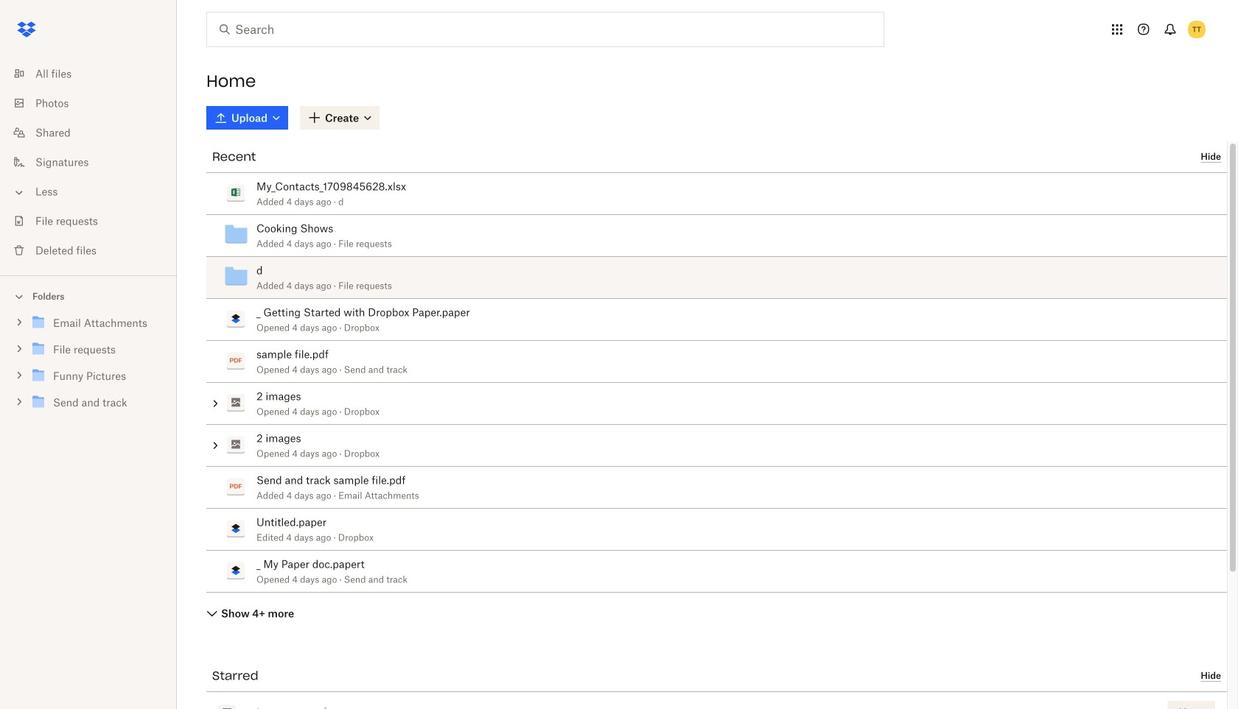 Task type: describe. For each thing, give the bounding box(es) containing it.
1 vertical spatial add to starred image
[[266, 393, 283, 410]]

/have a good day.gif image
[[771, 179, 836, 232]]

1 horizontal spatial add to starred image
[[409, 309, 427, 326]]



Task type: locate. For each thing, give the bounding box(es) containing it.
0 horizontal spatial add to starred image
[[266, 393, 283, 410]]

add to starred image
[[409, 309, 427, 326], [332, 477, 349, 494]]

main content
[[195, 103, 1238, 710]]

less image
[[12, 185, 27, 200]]

1 horizontal spatial add to starred image
[[336, 351, 354, 368]]

Search text field
[[235, 21, 853, 38]]

1 vertical spatial add to starred image
[[332, 477, 349, 494]]

list
[[0, 50, 177, 276]]

2 horizontal spatial add to starred image
[[368, 687, 385, 705]]

group
[[0, 307, 177, 427]]

0 horizontal spatial add to starred image
[[332, 477, 349, 494]]

0 vertical spatial add to starred image
[[409, 309, 427, 326]]

0 vertical spatial add to starred image
[[336, 351, 354, 368]]

add to starred image
[[336, 351, 354, 368], [266, 393, 283, 410], [368, 687, 385, 705]]

dropbox image
[[12, 15, 41, 44]]

2 vertical spatial add to starred image
[[368, 687, 385, 705]]



Task type: vqa. For each thing, say whether or not it's contained in the screenshot.
4th the 5:19 from the bottom
no



